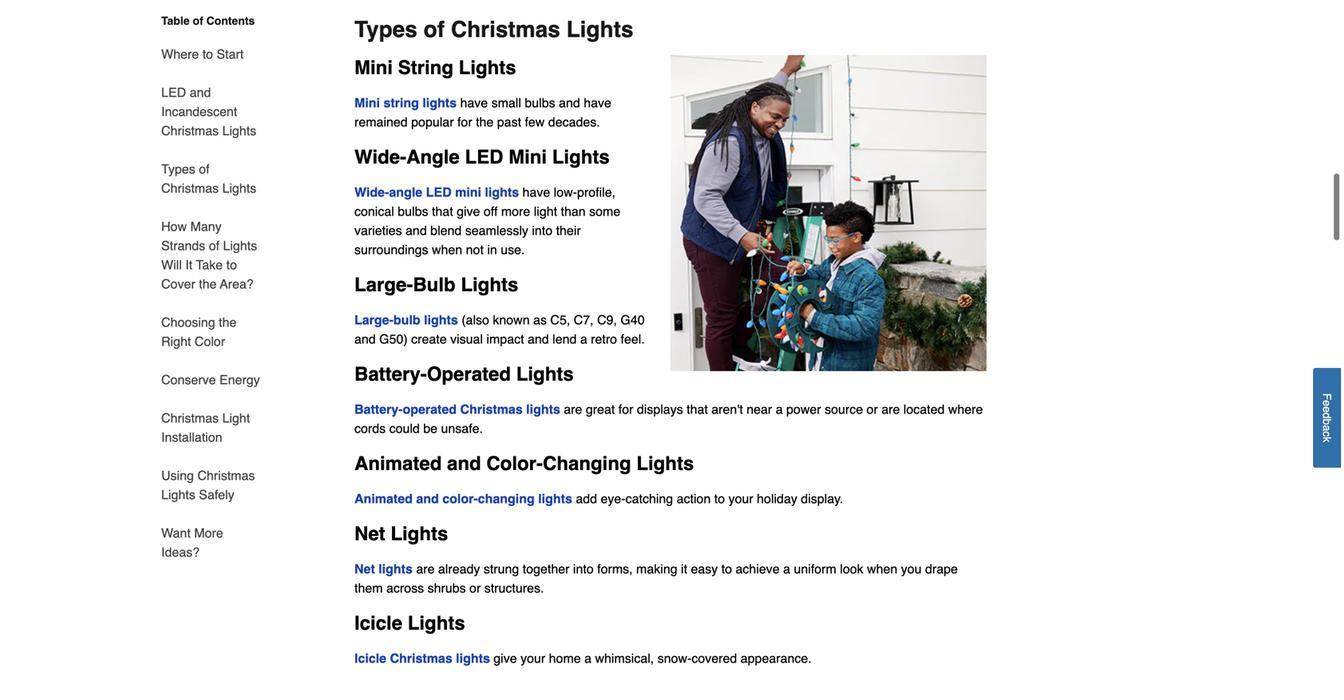 Task type: vqa. For each thing, say whether or not it's contained in the screenshot.


Task type: locate. For each thing, give the bounding box(es) containing it.
1 horizontal spatial the
[[219, 315, 237, 330]]

have for low-
[[523, 185, 550, 199]]

mini
[[354, 57, 393, 79], [354, 95, 380, 110], [509, 146, 547, 168]]

of up mini string lights
[[424, 17, 445, 42]]

e
[[1321, 400, 1334, 407], [1321, 407, 1334, 413]]

animated and color-changing lights
[[354, 453, 694, 475]]

0 vertical spatial for
[[457, 114, 472, 129]]

0 vertical spatial net
[[354, 523, 385, 545]]

1 horizontal spatial for
[[618, 402, 633, 417]]

types inside types of christmas lights
[[161, 162, 195, 176]]

mini for mini string lights
[[354, 57, 393, 79]]

for inside "are great for displays that aren't near a power source or are located where cords could be unsafe."
[[618, 402, 633, 417]]

have left small
[[460, 95, 488, 110]]

a up the k
[[1321, 425, 1334, 431]]

battery- down g50)
[[354, 363, 427, 385]]

1 vertical spatial when
[[867, 562, 898, 576]]

icicle
[[354, 612, 402, 634], [354, 651, 386, 666]]

more
[[501, 204, 530, 219]]

2 vertical spatial mini
[[509, 146, 547, 168]]

that left aren't
[[687, 402, 708, 417]]

create
[[411, 332, 447, 346]]

animated
[[354, 453, 442, 475], [354, 491, 413, 506]]

or
[[867, 402, 878, 417], [469, 581, 481, 595]]

led up incandescent at the left of page
[[161, 85, 186, 100]]

0 vertical spatial give
[[457, 204, 480, 219]]

give down mini at the left
[[457, 204, 480, 219]]

of inside "how many strands of lights will it take to cover the area?"
[[209, 238, 219, 253]]

and left g50)
[[354, 332, 376, 346]]

1 vertical spatial icicle
[[354, 651, 386, 666]]

located
[[903, 402, 945, 417]]

and down as
[[528, 332, 549, 346]]

when down blend
[[432, 242, 462, 257]]

1 horizontal spatial into
[[573, 562, 594, 576]]

are inside are already strung together into forms, making it easy to achieve a uniform look when you drape them across shrubs or structures.
[[416, 562, 435, 576]]

color-
[[486, 453, 543, 475]]

battery-
[[354, 363, 427, 385], [354, 402, 403, 417]]

and up decades.
[[559, 95, 580, 110]]

led up mini at the left
[[465, 146, 503, 168]]

have inside have low-profile, conical bulbs that give off more light than some varieties and blend seamlessly into their surroundings when not in use.
[[523, 185, 550, 199]]

into down light on the top
[[532, 223, 553, 238]]

a inside button
[[1321, 425, 1334, 431]]

christmas up unsafe.
[[460, 402, 523, 417]]

0 vertical spatial led
[[161, 85, 186, 100]]

1 vertical spatial types of christmas lights
[[161, 162, 256, 196]]

the left past
[[476, 114, 494, 129]]

e up "b"
[[1321, 407, 1334, 413]]

achieve
[[736, 562, 780, 576]]

conical
[[354, 204, 394, 219]]

christmas up how
[[161, 181, 219, 196]]

christmas up installation
[[161, 411, 219, 425]]

and inside have small bulbs and have remained popular for the past few decades.
[[559, 95, 580, 110]]

low-
[[554, 185, 577, 199]]

have
[[460, 95, 488, 110], [584, 95, 611, 110], [523, 185, 550, 199]]

have up decades.
[[584, 95, 611, 110]]

mini up string
[[354, 57, 393, 79]]

2 horizontal spatial led
[[465, 146, 503, 168]]

net lights
[[354, 562, 413, 576]]

large-bulb lights
[[354, 312, 458, 327]]

for right great
[[618, 402, 633, 417]]

choosing the right color
[[161, 315, 237, 349]]

a left uniform
[[783, 562, 790, 576]]

to up the 'area?'
[[226, 257, 237, 272]]

are great for displays that aren't near a power source or are located where cords could be unsafe.
[[354, 402, 983, 436]]

1 horizontal spatial have
[[523, 185, 550, 199]]

wide-
[[354, 146, 406, 168], [354, 185, 389, 199]]

mini down few at left top
[[509, 146, 547, 168]]

c9,
[[597, 312, 617, 327]]

1 vertical spatial for
[[618, 402, 633, 417]]

1 vertical spatial give
[[494, 651, 517, 666]]

and
[[190, 85, 211, 100], [559, 95, 580, 110], [406, 223, 427, 238], [354, 332, 376, 346], [528, 332, 549, 346], [447, 453, 481, 475], [416, 491, 439, 506]]

string
[[398, 57, 453, 79]]

0 vertical spatial types of christmas lights
[[354, 17, 633, 42]]

want more ideas? link
[[161, 514, 262, 562]]

led
[[161, 85, 186, 100], [465, 146, 503, 168], [426, 185, 452, 199]]

d
[[1321, 413, 1334, 419]]

icicle down the icicle lights
[[354, 651, 386, 666]]

or down already at the bottom of page
[[469, 581, 481, 595]]

have up light on the top
[[523, 185, 550, 199]]

are for be
[[564, 402, 582, 417]]

0 vertical spatial large-
[[354, 274, 413, 296]]

start
[[217, 47, 244, 61]]

0 horizontal spatial types of christmas lights
[[161, 162, 256, 196]]

0 vertical spatial types
[[354, 17, 417, 42]]

into left forms,
[[573, 562, 594, 576]]

types
[[354, 17, 417, 42], [161, 162, 195, 176]]

0 vertical spatial bulbs
[[525, 95, 555, 110]]

area?
[[220, 277, 254, 291]]

0 vertical spatial mini
[[354, 57, 393, 79]]

angle
[[406, 146, 460, 168]]

christmas light installation
[[161, 411, 250, 445]]

1 e from the top
[[1321, 400, 1334, 407]]

lights up popular
[[423, 95, 457, 110]]

animated down could
[[354, 453, 442, 475]]

energy
[[219, 372, 260, 387]]

battery- up cords
[[354, 402, 403, 417]]

are up across at the bottom of the page
[[416, 562, 435, 576]]

a
[[580, 332, 587, 346], [776, 402, 783, 417], [1321, 425, 1334, 431], [783, 562, 790, 576], [584, 651, 592, 666]]

0 horizontal spatial led
[[161, 85, 186, 100]]

icicle down them
[[354, 612, 402, 634]]

led for wide-angle led mini lights
[[426, 185, 452, 199]]

net lights
[[354, 523, 448, 545]]

1 animated from the top
[[354, 453, 442, 475]]

2 animated from the top
[[354, 491, 413, 506]]

the up color at the left
[[219, 315, 237, 330]]

led for wide-angle led mini lights
[[465, 146, 503, 168]]

types up "string"
[[354, 17, 417, 42]]

1 vertical spatial mini
[[354, 95, 380, 110]]

large- down surroundings
[[354, 274, 413, 296]]

1 vertical spatial bulbs
[[398, 204, 428, 219]]

0 vertical spatial or
[[867, 402, 878, 417]]

some
[[589, 204, 620, 219]]

e up d
[[1321, 400, 1334, 407]]

cover
[[161, 277, 195, 291]]

0 horizontal spatial bulbs
[[398, 204, 428, 219]]

1 net from the top
[[354, 523, 385, 545]]

a down c7,
[[580, 332, 587, 346]]

and up incandescent at the left of page
[[190, 85, 211, 100]]

table of contents element
[[142, 13, 262, 562]]

christmas
[[451, 17, 560, 42], [161, 123, 219, 138], [161, 181, 219, 196], [460, 402, 523, 417], [161, 411, 219, 425], [197, 468, 255, 483], [390, 651, 452, 666]]

0 vertical spatial when
[[432, 242, 462, 257]]

1 horizontal spatial or
[[867, 402, 878, 417]]

profile,
[[577, 185, 616, 199]]

to
[[202, 47, 213, 61], [226, 257, 237, 272], [714, 491, 725, 506], [721, 562, 732, 576]]

to right action
[[714, 491, 725, 506]]

(also
[[462, 312, 489, 327]]

1 vertical spatial led
[[465, 146, 503, 168]]

a right near
[[776, 402, 783, 417]]

2 vertical spatial led
[[426, 185, 452, 199]]

lights inside types of christmas lights link
[[222, 181, 256, 196]]

1 vertical spatial net
[[354, 562, 375, 576]]

lights up create
[[424, 312, 458, 327]]

0 horizontal spatial are
[[416, 562, 435, 576]]

and inside have low-profile, conical bulbs that give off more light than some varieties and blend seamlessly into their surroundings when not in use.
[[406, 223, 427, 238]]

across
[[386, 581, 424, 595]]

mini for mini string lights
[[354, 95, 380, 110]]

seamlessly
[[465, 223, 528, 238]]

christmas down incandescent at the left of page
[[161, 123, 219, 138]]

christmas up safely at the bottom of page
[[197, 468, 255, 483]]

0 horizontal spatial your
[[521, 651, 545, 666]]

0 horizontal spatial give
[[457, 204, 480, 219]]

types of christmas lights up many
[[161, 162, 256, 196]]

icicle christmas lights link
[[354, 651, 490, 666]]

1 icicle from the top
[[354, 612, 402, 634]]

safely
[[199, 487, 234, 502]]

battery- for operated
[[354, 363, 427, 385]]

and left color-
[[416, 491, 439, 506]]

give left home
[[494, 651, 517, 666]]

into inside have low-profile, conical bulbs that give off more light than some varieties and blend seamlessly into their surroundings when not in use.
[[532, 223, 553, 238]]

your
[[729, 491, 753, 506], [521, 651, 545, 666]]

1 vertical spatial battery-
[[354, 402, 403, 417]]

have low-profile, conical bulbs that give off more light than some varieties and blend seamlessly into their surroundings when not in use.
[[354, 185, 620, 257]]

1 vertical spatial the
[[199, 277, 217, 291]]

contents
[[206, 14, 255, 27]]

that up blend
[[432, 204, 453, 219]]

battery-operated lights
[[354, 363, 574, 385]]

1 vertical spatial types
[[161, 162, 195, 176]]

are left great
[[564, 402, 582, 417]]

0 horizontal spatial into
[[532, 223, 553, 238]]

2 battery- from the top
[[354, 402, 403, 417]]

varieties
[[354, 223, 402, 238]]

wide- down the remained
[[354, 146, 406, 168]]

to right the easy
[[721, 562, 732, 576]]

1 vertical spatial wide-
[[354, 185, 389, 199]]

the inside choosing the right color
[[219, 315, 237, 330]]

lights down the icicle lights
[[456, 651, 490, 666]]

0 vertical spatial into
[[532, 223, 553, 238]]

icicle for icicle lights
[[354, 612, 402, 634]]

1 horizontal spatial your
[[729, 491, 753, 506]]

led left mini at the left
[[426, 185, 452, 199]]

0 vertical spatial wide-
[[354, 146, 406, 168]]

0 horizontal spatial that
[[432, 204, 453, 219]]

1 vertical spatial or
[[469, 581, 481, 595]]

christmas inside led and incandescent christmas lights
[[161, 123, 219, 138]]

your left holiday
[[729, 491, 753, 506]]

f e e d b a c k button
[[1313, 368, 1341, 468]]

2 horizontal spatial have
[[584, 95, 611, 110]]

light
[[534, 204, 557, 219]]

0 horizontal spatial for
[[457, 114, 472, 129]]

2 large- from the top
[[354, 312, 393, 327]]

look
[[840, 562, 863, 576]]

large- up g50)
[[354, 312, 393, 327]]

animated for animated and color-changing lights
[[354, 453, 442, 475]]

your left home
[[521, 651, 545, 666]]

are left 'located'
[[881, 402, 900, 417]]

of up take
[[209, 238, 219, 253]]

wide-angle led mini lights
[[354, 146, 610, 168]]

1 large- from the top
[[354, 274, 413, 296]]

animated up net lights
[[354, 491, 413, 506]]

when left you
[[867, 562, 898, 576]]

into
[[532, 223, 553, 238], [573, 562, 594, 576]]

mini up the remained
[[354, 95, 380, 110]]

appearance.
[[741, 651, 812, 666]]

0 vertical spatial the
[[476, 114, 494, 129]]

a father and son putting up strings of christmas lights around an entry door. image
[[671, 55, 987, 371]]

1 horizontal spatial types of christmas lights
[[354, 17, 633, 42]]

bulbs up few at left top
[[525, 95, 555, 110]]

types of christmas lights up mini string lights
[[354, 17, 633, 42]]

that inside "are great for displays that aren't near a power source or are located where cords could be unsafe."
[[687, 402, 708, 417]]

0 horizontal spatial when
[[432, 242, 462, 257]]

2 icicle from the top
[[354, 651, 386, 666]]

1 vertical spatial large-
[[354, 312, 393, 327]]

2 horizontal spatial are
[[881, 402, 900, 417]]

lights up off
[[485, 185, 519, 199]]

the down take
[[199, 277, 217, 291]]

1 horizontal spatial when
[[867, 562, 898, 576]]

conserve energy
[[161, 372, 260, 387]]

when
[[432, 242, 462, 257], [867, 562, 898, 576]]

1 horizontal spatial led
[[426, 185, 452, 199]]

1 wide- from the top
[[354, 146, 406, 168]]

2 horizontal spatial the
[[476, 114, 494, 129]]

for right popular
[[457, 114, 472, 129]]

1 horizontal spatial bulbs
[[525, 95, 555, 110]]

types up how
[[161, 162, 195, 176]]

wide-angle led mini lights link
[[354, 185, 519, 199]]

bulbs
[[525, 95, 555, 110], [398, 204, 428, 219]]

or inside "are great for displays that aren't near a power source or are located where cords could be unsafe."
[[867, 402, 878, 417]]

where to start link
[[161, 35, 244, 73]]

0 vertical spatial animated
[[354, 453, 442, 475]]

0 horizontal spatial have
[[460, 95, 488, 110]]

1 horizontal spatial are
[[564, 402, 582, 417]]

2 net from the top
[[354, 562, 375, 576]]

that inside have low-profile, conical bulbs that give off more light than some varieties and blend seamlessly into their surroundings when not in use.
[[432, 204, 453, 219]]

icicle lights
[[354, 612, 465, 634]]

of inside types of christmas lights
[[199, 162, 210, 176]]

net up them
[[354, 562, 375, 576]]

1 horizontal spatial that
[[687, 402, 708, 417]]

0 horizontal spatial types
[[161, 162, 195, 176]]

bulbs down angle
[[398, 204, 428, 219]]

strung
[[484, 562, 519, 576]]

1 vertical spatial that
[[687, 402, 708, 417]]

wide- up conical
[[354, 185, 389, 199]]

net up net lights
[[354, 523, 385, 545]]

a inside are already strung together into forms, making it easy to achieve a uniform look when you drape them across shrubs or structures.
[[783, 562, 790, 576]]

0 horizontal spatial the
[[199, 277, 217, 291]]

1 battery- from the top
[[354, 363, 427, 385]]

into inside are already strung together into forms, making it easy to achieve a uniform look when you drape them across shrubs or structures.
[[573, 562, 594, 576]]

remained
[[354, 114, 408, 129]]

and left blend
[[406, 223, 427, 238]]

for
[[457, 114, 472, 129], [618, 402, 633, 417]]

display.
[[801, 491, 843, 506]]

impact
[[486, 332, 524, 346]]

have for small
[[460, 95, 488, 110]]

a inside (also known as c5, c7, c9, g40 and g50) create visual impact and lend a retro feel.
[[580, 332, 587, 346]]

to inside "how many strands of lights will it take to cover the area?"
[[226, 257, 237, 272]]

or right "source"
[[867, 402, 878, 417]]

0 vertical spatial that
[[432, 204, 453, 219]]

making
[[636, 562, 677, 576]]

2 vertical spatial the
[[219, 315, 237, 330]]

1 vertical spatial animated
[[354, 491, 413, 506]]

0 vertical spatial icicle
[[354, 612, 402, 634]]

0 vertical spatial battery-
[[354, 363, 427, 385]]

lights inside led and incandescent christmas lights
[[222, 123, 256, 138]]

bulb
[[393, 312, 420, 327]]

2 wide- from the top
[[354, 185, 389, 199]]

0 horizontal spatial or
[[469, 581, 481, 595]]

of up many
[[199, 162, 210, 176]]

displays
[[637, 402, 683, 417]]

1 vertical spatial into
[[573, 562, 594, 576]]

conserve energy link
[[161, 361, 260, 399]]



Task type: describe. For each thing, give the bounding box(es) containing it.
their
[[556, 223, 581, 238]]

(also known as c5, c7, c9, g40 and g50) create visual impact and lend a retro feel.
[[354, 312, 645, 346]]

2 e from the top
[[1321, 407, 1334, 413]]

many
[[190, 219, 222, 234]]

and inside led and incandescent christmas lights
[[190, 85, 211, 100]]

incandescent
[[161, 104, 237, 119]]

wide- for wide-angle led mini lights
[[354, 146, 406, 168]]

net for net lights
[[354, 523, 385, 545]]

mini string lights
[[354, 57, 516, 79]]

will
[[161, 257, 182, 272]]

lights up across at the bottom of the page
[[379, 562, 413, 576]]

decades.
[[548, 114, 600, 129]]

animated and color-changing lights link
[[354, 491, 572, 506]]

be
[[423, 421, 438, 436]]

have small bulbs and have remained popular for the past few decades.
[[354, 95, 611, 129]]

blend
[[430, 223, 462, 238]]

using christmas lights safely
[[161, 468, 255, 502]]

1 horizontal spatial types
[[354, 17, 417, 42]]

light
[[222, 411, 250, 425]]

where to start
[[161, 47, 244, 61]]

where
[[161, 47, 199, 61]]

bulb
[[413, 274, 456, 296]]

not
[[466, 242, 484, 257]]

ideas?
[[161, 545, 200, 560]]

wide- for wide-angle led mini lights
[[354, 185, 389, 199]]

when inside are already strung together into forms, making it easy to achieve a uniform look when you drape them across shrubs or structures.
[[867, 562, 898, 576]]

bulbs inside have small bulbs and have remained popular for the past few decades.
[[525, 95, 555, 110]]

c7,
[[574, 312, 594, 327]]

how many strands of lights will it take to cover the area? link
[[161, 208, 262, 303]]

more
[[194, 526, 223, 540]]

you
[[901, 562, 922, 576]]

christmas up small
[[451, 17, 560, 42]]

table
[[161, 14, 190, 27]]

conserve
[[161, 372, 216, 387]]

color
[[195, 334, 225, 349]]

are already strung together into forms, making it easy to achieve a uniform look when you drape them across shrubs or structures.
[[354, 562, 958, 595]]

near
[[747, 402, 772, 417]]

them
[[354, 581, 383, 595]]

when inside have low-profile, conical bulbs that give off more light than some varieties and blend seamlessly into their surroundings when not in use.
[[432, 242, 462, 257]]

using christmas lights safely link
[[161, 457, 262, 514]]

to inside are already strung together into forms, making it easy to achieve a uniform look when you drape them across shrubs or structures.
[[721, 562, 732, 576]]

want more ideas?
[[161, 526, 223, 560]]

for inside have small bulbs and have remained popular for the past few decades.
[[457, 114, 472, 129]]

installation
[[161, 430, 222, 445]]

icicle christmas lights give your home a whimsical, snow-covered appearance.
[[354, 651, 812, 666]]

net lights link
[[354, 562, 413, 576]]

christmas light installation link
[[161, 399, 262, 457]]

a inside "are great for displays that aren't near a power source or are located where cords could be unsafe."
[[776, 402, 783, 417]]

c5,
[[550, 312, 570, 327]]

types of christmas lights link
[[161, 150, 262, 208]]

battery-operated christmas lights
[[354, 402, 560, 417]]

large- for bulb
[[354, 312, 393, 327]]

k
[[1321, 437, 1334, 443]]

operated
[[403, 402, 457, 417]]

visual
[[450, 332, 483, 346]]

lights left great
[[526, 402, 560, 417]]

0 vertical spatial your
[[729, 491, 753, 506]]

retro
[[591, 332, 617, 346]]

led and incandescent christmas lights link
[[161, 73, 262, 150]]

popular
[[411, 114, 454, 129]]

snow-
[[658, 651, 692, 666]]

large- for bulb
[[354, 274, 413, 296]]

or inside are already strung together into forms, making it easy to achieve a uniform look when you drape them across shrubs or structures.
[[469, 581, 481, 595]]

led inside led and incandescent christmas lights
[[161, 85, 186, 100]]

using
[[161, 468, 194, 483]]

how
[[161, 219, 187, 234]]

to left 'start'
[[202, 47, 213, 61]]

give inside have low-profile, conical bulbs that give off more light than some varieties and blend seamlessly into their surroundings when not in use.
[[457, 204, 480, 219]]

add
[[576, 491, 597, 506]]

shrubs
[[428, 581, 466, 595]]

christmas inside christmas light installation
[[161, 411, 219, 425]]

off
[[484, 204, 498, 219]]

cords
[[354, 421, 386, 436]]

it
[[681, 562, 687, 576]]

christmas inside using christmas lights safely
[[197, 468, 255, 483]]

and up animated and color-changing lights link
[[447, 453, 481, 475]]

take
[[196, 257, 223, 272]]

forms,
[[597, 562, 633, 576]]

action
[[677, 491, 711, 506]]

mini string lights
[[354, 95, 457, 110]]

of right table
[[193, 14, 203, 27]]

the inside "how many strands of lights will it take to cover the area?"
[[199, 277, 217, 291]]

structures.
[[484, 581, 544, 595]]

icicle for icicle christmas lights give your home a whimsical, snow-covered appearance.
[[354, 651, 386, 666]]

are for drape
[[416, 562, 435, 576]]

feel.
[[621, 332, 645, 346]]

1 vertical spatial your
[[521, 651, 545, 666]]

drape
[[925, 562, 958, 576]]

mini string lights link
[[354, 95, 457, 110]]

source
[[825, 402, 863, 417]]

use.
[[501, 242, 525, 257]]

catching
[[626, 491, 673, 506]]

battery- for operated
[[354, 402, 403, 417]]

right
[[161, 334, 191, 349]]

lights left add
[[538, 491, 572, 506]]

holiday
[[757, 491, 797, 506]]

string
[[384, 95, 419, 110]]

bulbs inside have low-profile, conical bulbs that give off more light than some varieties and blend seamlessly into their surroundings when not in use.
[[398, 204, 428, 219]]

changing
[[478, 491, 535, 506]]

animated for animated and color-changing lights add eye-catching action to your holiday display.
[[354, 491, 413, 506]]

net for net lights
[[354, 562, 375, 576]]

mini
[[455, 185, 481, 199]]

a right home
[[584, 651, 592, 666]]

few
[[525, 114, 545, 129]]

choosing
[[161, 315, 215, 330]]

christmas down the icicle lights
[[390, 651, 452, 666]]

large-bulb lights link
[[354, 312, 458, 327]]

types of christmas lights inside table of contents element
[[161, 162, 256, 196]]

surroundings
[[354, 242, 428, 257]]

1 horizontal spatial give
[[494, 651, 517, 666]]

lights inside "how many strands of lights will it take to cover the area?"
[[223, 238, 257, 253]]

lights inside using christmas lights safely
[[161, 487, 195, 502]]

animated and color-changing lights add eye-catching action to your holiday display.
[[354, 491, 843, 506]]

the inside have small bulbs and have remained popular for the past few decades.
[[476, 114, 494, 129]]

small
[[491, 95, 521, 110]]

how many strands of lights will it take to cover the area?
[[161, 219, 257, 291]]

great
[[586, 402, 615, 417]]

operated
[[427, 363, 511, 385]]

f e e d b a c k
[[1321, 393, 1334, 443]]

than
[[561, 204, 586, 219]]



